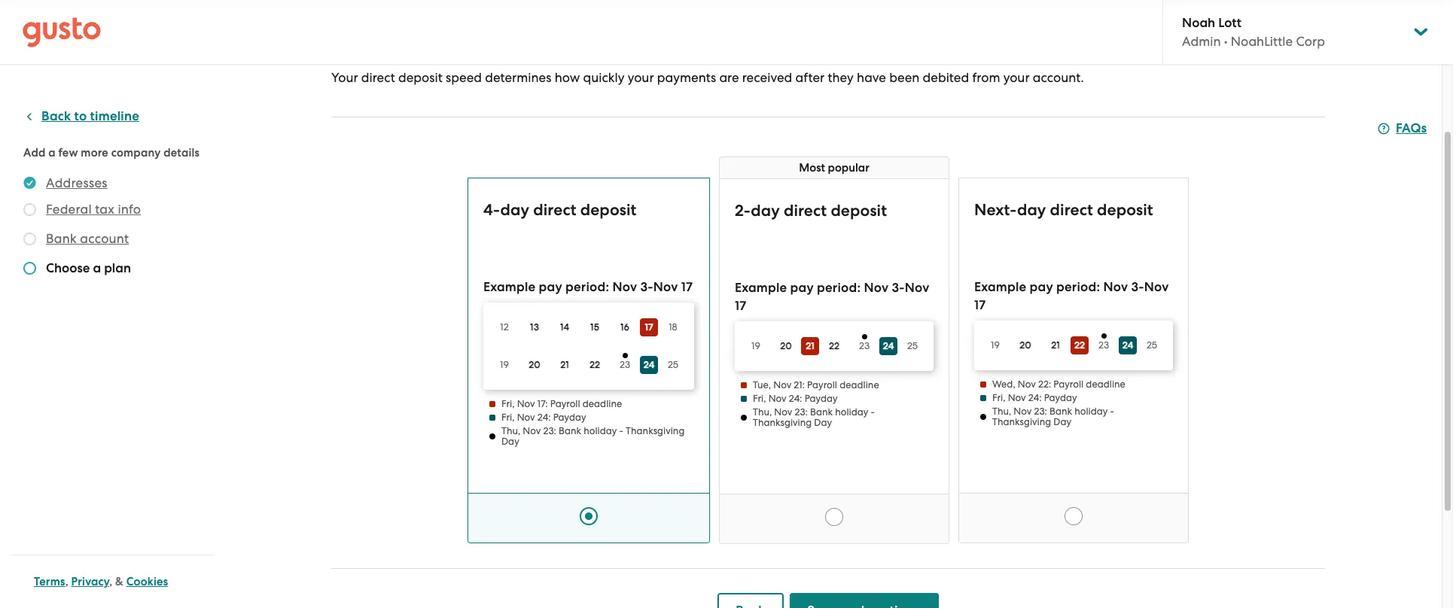 Task type: vqa. For each thing, say whether or not it's contained in the screenshot.
your to the right
yes



Task type: locate. For each thing, give the bounding box(es) containing it.
21 up the tue, nov 21 : payroll deadline
[[806, 341, 815, 352]]

0 vertical spatial check image
[[23, 233, 36, 246]]

day
[[1054, 417, 1072, 428], [815, 417, 832, 429], [502, 436, 520, 447]]

2 horizontal spatial 19
[[991, 340, 1000, 351]]

check image left choose
[[23, 262, 36, 275]]

deadline for 2-day direct deposit
[[840, 380, 880, 391]]

choose a plan
[[46, 261, 131, 276]]

2 horizontal spatial day
[[1018, 200, 1047, 220]]

bank down wed, nov 22 : payroll deadline
[[1050, 406, 1073, 417]]

fri,
[[993, 392, 1006, 404], [753, 393, 767, 405], [502, 398, 515, 410], [502, 412, 515, 423]]

1 horizontal spatial 25
[[908, 340, 918, 352]]

2 horizontal spatial payroll
[[1054, 379, 1084, 390]]

1 horizontal spatial payday
[[805, 393, 838, 405]]

choose
[[46, 261, 90, 276]]

payroll up thu, nov 23 : bank holiday - at the left bottom of page
[[550, 398, 581, 410]]

23 up wed, nov 22 : payroll deadline
[[1099, 340, 1110, 351]]

0 horizontal spatial 25
[[668, 359, 679, 371]]

3 for next-day direct deposit
[[1132, 279, 1139, 295]]

2 horizontal spatial holiday
[[1075, 406, 1108, 417]]

account.
[[1033, 70, 1085, 85]]

0 horizontal spatial thanksgiving
[[626, 426, 685, 437]]

0 horizontal spatial payroll
[[550, 398, 581, 410]]

0 vertical spatial a
[[48, 146, 56, 160]]

day down fri, nov 17 : payroll deadline
[[502, 436, 520, 447]]

payroll for 2-
[[808, 380, 838, 391]]

0 horizontal spatial day
[[502, 436, 520, 447]]

19 up tue,
[[752, 340, 761, 352]]

2 horizontal spatial thu,
[[993, 406, 1012, 417]]

1 horizontal spatial example
[[735, 280, 787, 296]]

thanksgiving inside most popular button
[[753, 417, 812, 429]]

speed
[[446, 70, 482, 85]]

bank for 2-day direct deposit
[[811, 407, 833, 418]]

example inside most popular button
[[735, 280, 787, 296]]

faqs
[[1397, 121, 1428, 136]]

21
[[1052, 340, 1061, 351], [806, 341, 815, 352], [561, 359, 569, 371], [794, 380, 803, 391]]

period for next-day direct deposit
[[1057, 279, 1097, 295]]

0 horizontal spatial a
[[48, 146, 56, 160]]

a left plan
[[93, 261, 101, 276]]

day down wed, nov 22 : payroll deadline
[[1054, 417, 1072, 428]]

thu, for 4-
[[502, 426, 521, 437]]

, left privacy link
[[65, 576, 68, 589]]

3 for 2-day direct deposit
[[892, 280, 900, 296]]

a left few
[[48, 146, 56, 160]]

3 for 4-day direct deposit
[[641, 279, 648, 295]]

nov 17 inside most popular button
[[735, 280, 930, 314]]

thanksgiving
[[993, 417, 1052, 428], [753, 417, 812, 429], [626, 426, 685, 437]]

&
[[115, 576, 124, 589]]

1 vertical spatial a
[[93, 261, 101, 276]]

example
[[484, 279, 536, 295], [975, 279, 1027, 295], [735, 280, 787, 296]]

0 horizontal spatial 3
[[641, 279, 648, 295]]

0 horizontal spatial thu,
[[502, 426, 521, 437]]

terms , privacy , & cookies
[[34, 576, 168, 589]]

payday down the tue, nov 21 : payroll deadline
[[805, 393, 838, 405]]

20 up wed, nov 22 : payroll deadline
[[1020, 340, 1032, 351]]

fri, nov 24 : payday for 4-
[[502, 412, 587, 423]]

0 horizontal spatial holiday
[[584, 426, 617, 437]]

20 up the tue, nov 21 : payroll deadline
[[781, 340, 792, 352]]

day inside most popular button
[[751, 201, 780, 221]]

1 horizontal spatial deadline
[[840, 380, 880, 391]]

day down the tue, nov 21 : payroll deadline
[[815, 417, 832, 429]]

payday inside most popular button
[[805, 393, 838, 405]]

2 horizontal spatial 20
[[1020, 340, 1032, 351]]

20 for next-
[[1020, 340, 1032, 351]]

0 horizontal spatial thu, nov 23 : bank holiday - thanksgiving day
[[753, 407, 875, 429]]

example pay period : nov 3 - nov 17
[[484, 279, 693, 295]]

holiday for next-day direct deposit
[[1075, 406, 1108, 417]]

admin
[[1183, 34, 1222, 49]]

0 horizontal spatial payday
[[553, 412, 587, 423]]

they
[[828, 70, 854, 85]]

22 up wed, nov 22 : payroll deadline
[[1075, 340, 1086, 351]]

deadline for 4-day direct deposit
[[583, 398, 622, 410]]

1 horizontal spatial 19
[[752, 340, 761, 352]]

day
[[501, 200, 530, 220], [1018, 200, 1047, 220], [751, 201, 780, 221]]

20 for 2-
[[781, 340, 792, 352]]

1 horizontal spatial a
[[93, 261, 101, 276]]

bank inside button
[[46, 231, 77, 246]]

debited
[[923, 70, 970, 85]]

22 up the tue, nov 21 : payroll deadline
[[829, 340, 840, 352]]

holiday down the tue, nov 21 : payroll deadline
[[836, 407, 869, 418]]

direct for 2-day direct deposit
[[784, 201, 827, 221]]

details
[[164, 146, 200, 160]]

2 horizontal spatial example
[[975, 279, 1027, 295]]

thu, nov 23 : bank holiday - thanksgiving day down wed, nov 22 : payroll deadline
[[993, 406, 1115, 428]]

payroll right tue,
[[808, 380, 838, 391]]

thu, nov 23 : bank holiday - thanksgiving day
[[993, 406, 1115, 428], [753, 407, 875, 429]]

1 vertical spatial check image
[[23, 262, 36, 275]]

0 horizontal spatial 19
[[500, 359, 509, 371]]

nov
[[613, 279, 637, 295], [654, 279, 678, 295], [1104, 279, 1129, 295], [1145, 279, 1169, 295], [864, 280, 889, 296], [905, 280, 930, 296], [1018, 379, 1036, 390], [774, 380, 792, 391], [1008, 392, 1027, 404], [769, 393, 787, 405], [517, 398, 535, 410], [1014, 406, 1032, 417], [775, 407, 793, 418], [517, 412, 535, 423], [523, 426, 541, 437]]

a
[[48, 146, 56, 160], [93, 261, 101, 276]]

deadline for next-day direct deposit
[[1087, 379, 1126, 390]]

2 horizontal spatial thanksgiving
[[993, 417, 1052, 428]]

2 , from the left
[[109, 576, 113, 589]]

2 horizontal spatial 25
[[1147, 340, 1158, 351]]

period inside most popular button
[[817, 280, 858, 296]]

are
[[720, 70, 739, 85]]

20 inside most popular button
[[781, 340, 792, 352]]

1 horizontal spatial fri, nov 24 : payday
[[753, 393, 838, 405]]

None button
[[468, 178, 710, 544], [959, 178, 1189, 544], [468, 178, 710, 544], [959, 178, 1189, 544]]

24
[[1123, 340, 1134, 351], [883, 341, 894, 352], [644, 359, 655, 371], [1029, 392, 1040, 404], [789, 393, 800, 405], [538, 412, 549, 423]]

19
[[991, 340, 1000, 351], [752, 340, 761, 352], [500, 359, 509, 371]]

14
[[560, 322, 570, 333]]

2 horizontal spatial 3
[[1132, 279, 1139, 295]]

pay for 2-
[[791, 280, 814, 296]]

:
[[606, 279, 610, 295], [1097, 279, 1101, 295], [858, 280, 861, 296], [1049, 379, 1052, 390], [803, 380, 805, 391], [1040, 392, 1042, 404], [800, 393, 803, 405], [546, 398, 548, 410], [1045, 406, 1048, 417], [806, 407, 808, 418], [549, 412, 551, 423], [554, 426, 557, 437]]

period for 2-day direct deposit
[[817, 280, 858, 296]]

federal tax info button
[[46, 200, 141, 218]]

fri, nov 17 : payroll deadline
[[502, 398, 622, 410]]

info
[[118, 202, 141, 217]]

-
[[648, 279, 654, 295], [1139, 279, 1145, 295], [900, 280, 905, 296], [1111, 406, 1115, 417], [871, 407, 875, 418], [620, 426, 624, 437]]

your right from
[[1004, 70, 1030, 85]]

thu, down wed,
[[993, 406, 1012, 417]]

1 horizontal spatial payroll
[[808, 380, 838, 391]]

thanksgiving for next-
[[993, 417, 1052, 428]]

direct
[[361, 70, 395, 85], [534, 200, 577, 220], [1051, 200, 1094, 220], [784, 201, 827, 221]]

example pay period : nov 3 -
[[975, 279, 1145, 295], [735, 280, 905, 296]]

1 horizontal spatial 3
[[892, 280, 900, 296]]

thu, down tue,
[[753, 407, 772, 418]]

1 horizontal spatial day
[[751, 201, 780, 221]]

payday
[[1045, 392, 1078, 404], [805, 393, 838, 405], [553, 412, 587, 423]]

check image
[[23, 203, 36, 216]]

fri, inside most popular button
[[753, 393, 767, 405]]

1 horizontal spatial day
[[815, 417, 832, 429]]

22
[[1075, 340, 1086, 351], [829, 340, 840, 352], [590, 359, 600, 371], [1039, 379, 1049, 390]]

payroll right wed,
[[1054, 379, 1084, 390]]

21 down 14
[[561, 359, 569, 371]]

1 horizontal spatial period
[[817, 280, 858, 296]]

holiday
[[1075, 406, 1108, 417], [836, 407, 869, 418], [584, 426, 617, 437]]

payroll
[[1054, 379, 1084, 390], [808, 380, 838, 391], [550, 398, 581, 410]]

22 right wed,
[[1039, 379, 1049, 390]]

holiday down fri, nov 17 : payroll deadline
[[584, 426, 617, 437]]

thu, inside most popular button
[[753, 407, 772, 418]]

federal
[[46, 202, 92, 217]]

23
[[1099, 340, 1110, 351], [859, 341, 870, 352], [620, 360, 631, 371], [1035, 406, 1045, 417], [795, 407, 806, 418], [544, 426, 554, 437]]

19 for 2-
[[752, 340, 761, 352]]

check image
[[23, 233, 36, 246], [23, 262, 36, 275]]

1 horizontal spatial holiday
[[836, 407, 869, 418]]

tax
[[95, 202, 115, 217]]

from
[[973, 70, 1001, 85]]

2 horizontal spatial fri, nov 24 : payday
[[993, 392, 1078, 404]]

example pay period : nov 3 - for 2-
[[735, 280, 905, 296]]

23 down wed, nov 22 : payroll deadline
[[1035, 406, 1045, 417]]

23 up the tue, nov 21 : payroll deadline
[[859, 341, 870, 352]]

deposit for 2-day direct deposit
[[831, 201, 887, 221]]

holiday down wed, nov 22 : payroll deadline
[[1075, 406, 1108, 417]]

bank down fri, nov 17 : payroll deadline
[[559, 426, 582, 437]]

period
[[566, 279, 606, 295], [1057, 279, 1097, 295], [817, 280, 858, 296]]

tue,
[[753, 380, 771, 391]]

1 horizontal spatial pay
[[791, 280, 814, 296]]

0 horizontal spatial deadline
[[583, 398, 622, 410]]

0 horizontal spatial nov 17
[[735, 280, 930, 314]]

example pay period : nov 3 - inside most popular button
[[735, 280, 905, 296]]

bank for next-day direct deposit
[[1050, 406, 1073, 417]]

payday for next-
[[1045, 392, 1078, 404]]

2 horizontal spatial period
[[1057, 279, 1097, 295]]

payday down wed, nov 22 : payroll deadline
[[1045, 392, 1078, 404]]

25 inside most popular button
[[908, 340, 918, 352]]

17
[[681, 279, 693, 295], [975, 298, 986, 313], [735, 298, 747, 314], [645, 322, 654, 333], [538, 398, 546, 410]]

nov 17 for 2-
[[735, 280, 930, 314]]

bank down the tue, nov 21 : payroll deadline
[[811, 407, 833, 418]]

thu,
[[993, 406, 1012, 417], [753, 407, 772, 418], [502, 426, 521, 437]]

, left &
[[109, 576, 113, 589]]

holiday inside most popular button
[[836, 407, 869, 418]]

fri, up thu, nov 23 : bank holiday - at the left bottom of page
[[502, 398, 515, 410]]

day inside most popular button
[[815, 417, 832, 429]]

privacy link
[[71, 576, 109, 589]]

2 horizontal spatial pay
[[1030, 279, 1054, 295]]

fri, nov 24 : payday down the tue, nov 21 : payroll deadline
[[753, 393, 838, 405]]

fri, nov 24 : payday down fri, nov 17 : payroll deadline
[[502, 412, 587, 423]]

example for next-
[[975, 279, 1027, 295]]

0 horizontal spatial your
[[628, 70, 654, 85]]

,
[[65, 576, 68, 589], [109, 576, 113, 589]]

deposit
[[398, 70, 443, 85], [581, 200, 637, 220], [1098, 200, 1154, 220], [831, 201, 887, 221]]

2 horizontal spatial deadline
[[1087, 379, 1126, 390]]

1 , from the left
[[65, 576, 68, 589]]

0 horizontal spatial period
[[566, 279, 606, 295]]

0 horizontal spatial fri, nov 24 : payday
[[502, 412, 587, 423]]

2 horizontal spatial day
[[1054, 417, 1072, 428]]

bank inside most popular button
[[811, 407, 833, 418]]

19 inside most popular button
[[752, 340, 761, 352]]

have
[[857, 70, 887, 85]]

fri, nov 24 : payday inside most popular button
[[753, 393, 838, 405]]

pay for 4-
[[539, 279, 563, 295]]

circle check image
[[23, 174, 36, 192]]

payday for 4-
[[553, 412, 587, 423]]

0 horizontal spatial pay
[[539, 279, 563, 295]]

check image down check image
[[23, 233, 36, 246]]

deposit for next-day direct deposit
[[1098, 200, 1154, 220]]

1 horizontal spatial thu, nov 23 : bank holiday - thanksgiving day
[[993, 406, 1115, 428]]

2 check image from the top
[[23, 262, 36, 275]]

1 horizontal spatial nov 17
[[975, 279, 1169, 313]]

addresses button
[[46, 174, 107, 192]]

1 horizontal spatial 20
[[781, 340, 792, 352]]

fri, down fri, nov 17 : payroll deadline
[[502, 412, 515, 423]]

25
[[1147, 340, 1158, 351], [908, 340, 918, 352], [668, 359, 679, 371]]

2 horizontal spatial payday
[[1045, 392, 1078, 404]]

deposit inside most popular button
[[831, 201, 887, 221]]

a inside list
[[93, 261, 101, 276]]

1 horizontal spatial thanksgiving
[[753, 417, 812, 429]]

your
[[628, 70, 654, 85], [1004, 70, 1030, 85]]

thu, down fri, nov 17 : payroll deadline
[[502, 426, 521, 437]]

3 inside most popular button
[[892, 280, 900, 296]]

19 down "12" at the left bottom of page
[[500, 359, 509, 371]]

1 horizontal spatial thu,
[[753, 407, 772, 418]]

20 down 13
[[529, 359, 541, 371]]

2-day direct deposit
[[735, 201, 887, 221]]

pay inside most popular button
[[791, 280, 814, 296]]

3
[[641, 279, 648, 295], [1132, 279, 1139, 295], [892, 280, 900, 296]]

0 horizontal spatial example
[[484, 279, 536, 295]]

direct inside most popular button
[[784, 201, 827, 221]]

0 horizontal spatial example pay period : nov 3 -
[[735, 280, 905, 296]]

deadline
[[1087, 379, 1126, 390], [840, 380, 880, 391], [583, 398, 622, 410]]

deadline inside most popular button
[[840, 380, 880, 391]]

fri, nov 24 : payday down wed, nov 22 : payroll deadline
[[993, 392, 1078, 404]]

fri, down wed,
[[993, 392, 1006, 404]]

None radio
[[580, 508, 598, 526], [1065, 508, 1083, 526], [826, 508, 844, 527], [580, 508, 598, 526], [1065, 508, 1083, 526], [826, 508, 844, 527]]

next-
[[975, 200, 1018, 220]]

fri, down tue,
[[753, 393, 767, 405]]

fri, nov 24 : payday
[[993, 392, 1078, 404], [753, 393, 838, 405], [502, 412, 587, 423]]

faqs button
[[1379, 120, 1428, 138]]

1 horizontal spatial example pay period : nov 3 -
[[975, 279, 1145, 295]]

payroll for next-
[[1054, 379, 1084, 390]]

payday up thu, nov 23 : bank holiday - at the left bottom of page
[[553, 412, 587, 423]]

thu, nov 23 : bank holiday - thanksgiving day inside most popular button
[[753, 407, 875, 429]]

thu, nov 23 : bank holiday - thanksgiving day down the tue, nov 21 : payroll deadline
[[753, 407, 875, 429]]

period for 4-day direct deposit
[[566, 279, 606, 295]]

thu, nov 23 : bank holiday - thanksgiving day for 2-
[[753, 407, 875, 429]]

payroll inside most popular button
[[808, 380, 838, 391]]

bank down 'federal'
[[46, 231, 77, 246]]

23 down the tue, nov 21 : payroll deadline
[[795, 407, 806, 418]]

0 horizontal spatial day
[[501, 200, 530, 220]]

payday for 2-
[[805, 393, 838, 405]]

1 horizontal spatial ,
[[109, 576, 113, 589]]

1 horizontal spatial your
[[1004, 70, 1030, 85]]

direct for 4-day direct deposit
[[534, 200, 577, 220]]

example for 2-
[[735, 280, 787, 296]]

0 horizontal spatial ,
[[65, 576, 68, 589]]

4-day direct deposit
[[484, 200, 637, 220]]

your right 'quickly'
[[628, 70, 654, 85]]

Most popular button
[[719, 179, 950, 545]]

pay
[[539, 279, 563, 295], [1030, 279, 1054, 295], [791, 280, 814, 296]]

1 check image from the top
[[23, 233, 36, 246]]

19 up wed,
[[991, 340, 1000, 351]]

12
[[500, 322, 509, 333]]



Task type: describe. For each thing, give the bounding box(es) containing it.
deposit for 4-day direct deposit
[[581, 200, 637, 220]]

most
[[799, 161, 826, 175]]

example for 4-
[[484, 279, 536, 295]]

privacy
[[71, 576, 109, 589]]

noahlittle
[[1232, 34, 1294, 49]]

thu, for next-
[[993, 406, 1012, 417]]

your
[[331, 70, 358, 85]]

2-
[[735, 201, 751, 221]]

thanksgiving day
[[502, 426, 685, 447]]

add
[[23, 146, 46, 160]]

22 inside most popular button
[[829, 340, 840, 352]]

been
[[890, 70, 920, 85]]

lott
[[1219, 15, 1242, 31]]

day for 2-
[[815, 417, 832, 429]]

pay for next-
[[1030, 279, 1054, 295]]

terms
[[34, 576, 65, 589]]

company
[[111, 146, 161, 160]]

19 for next-
[[991, 340, 1000, 351]]

day for 4-
[[501, 200, 530, 220]]

thanksgiving inside thanksgiving day
[[626, 426, 685, 437]]

direct for next-day direct deposit
[[1051, 200, 1094, 220]]

23 down the "16"
[[620, 360, 631, 371]]

corp
[[1297, 34, 1326, 49]]

popular
[[828, 161, 870, 175]]

most popular
[[799, 161, 870, 175]]

2 your from the left
[[1004, 70, 1030, 85]]

bank account button
[[46, 230, 129, 248]]

•
[[1225, 34, 1228, 49]]

18
[[669, 322, 678, 333]]

your direct deposit speed determines how quickly your payments are received after they have been debited from your account.
[[331, 70, 1085, 85]]

few
[[58, 146, 78, 160]]

22 down 15
[[590, 359, 600, 371]]

fri, for next-
[[993, 392, 1006, 404]]

bank for 4-day direct deposit
[[559, 426, 582, 437]]

fri, for 4-
[[502, 412, 515, 423]]

addresses
[[46, 176, 107, 191]]

15
[[591, 322, 600, 333]]

add a few more company details
[[23, 146, 200, 160]]

fri, for 2-
[[753, 393, 767, 405]]

home image
[[23, 17, 101, 47]]

plan
[[104, 261, 131, 276]]

timeline
[[90, 108, 139, 124]]

payments
[[657, 70, 717, 85]]

21 right tue,
[[794, 380, 803, 391]]

day for 2-
[[751, 201, 780, 221]]

day inside thanksgiving day
[[502, 436, 520, 447]]

wed, nov 22 : payroll deadline
[[993, 379, 1126, 390]]

thu, nov 23 : bank holiday - thanksgiving day for next-
[[993, 406, 1115, 428]]

to
[[74, 108, 87, 124]]

0 horizontal spatial 20
[[529, 359, 541, 371]]

fri, nov 24 : payday for 2-
[[753, 393, 838, 405]]

thu, nov 23 : bank holiday -
[[502, 426, 626, 437]]

quickly
[[583, 70, 625, 85]]

determines
[[485, 70, 552, 85]]

terms link
[[34, 576, 65, 589]]

thanksgiving for 2-
[[753, 417, 812, 429]]

a for plan
[[93, 261, 101, 276]]

noah
[[1183, 15, 1216, 31]]

account
[[80, 231, 129, 246]]

17 inside most popular button
[[735, 298, 747, 314]]

back to timeline button
[[23, 108, 139, 126]]

back to timeline
[[41, 108, 139, 124]]

4-
[[484, 200, 501, 220]]

back
[[41, 108, 71, 124]]

16
[[621, 322, 630, 333]]

1 your from the left
[[628, 70, 654, 85]]

federal tax info
[[46, 202, 141, 217]]

fri, nov 24 : payday for next-
[[993, 392, 1078, 404]]

day for next-
[[1018, 200, 1047, 220]]

21 up wed, nov 22 : payroll deadline
[[1052, 340, 1061, 351]]

next-day direct deposit
[[975, 200, 1154, 220]]

holiday for 2-day direct deposit
[[836, 407, 869, 418]]

choose a plan list
[[23, 174, 209, 281]]

after
[[796, 70, 825, 85]]

thu, for 2-
[[753, 407, 772, 418]]

more
[[81, 146, 108, 160]]

tue, nov 21 : payroll deadline
[[753, 380, 880, 391]]

25 for next-day direct deposit
[[1147, 340, 1158, 351]]

how
[[555, 70, 580, 85]]

23 down fri, nov 17 : payroll deadline
[[544, 426, 554, 437]]

example pay period : nov 3 - for next-
[[975, 279, 1145, 295]]

cookies button
[[126, 573, 168, 591]]

nov 17 for next-
[[975, 279, 1169, 313]]

payroll for 4-
[[550, 398, 581, 410]]

received
[[743, 70, 793, 85]]

wed,
[[993, 379, 1016, 390]]

bank account
[[46, 231, 129, 246]]

noah lott admin • noahlittle corp
[[1183, 15, 1326, 49]]

a for few
[[48, 146, 56, 160]]

13
[[530, 322, 539, 333]]

day for next-
[[1054, 417, 1072, 428]]

cookies
[[126, 576, 168, 589]]

25 for 2-day direct deposit
[[908, 340, 918, 352]]

holiday for 4-day direct deposit
[[584, 426, 617, 437]]



